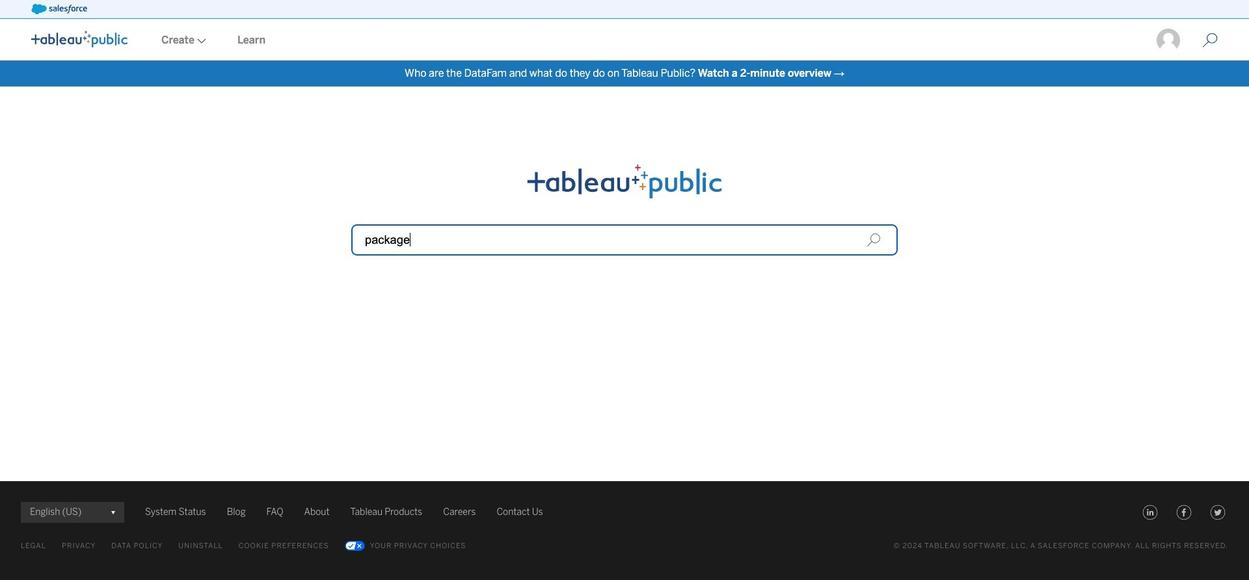 Task type: locate. For each thing, give the bounding box(es) containing it.
salesforce logo image
[[31, 4, 87, 14]]

go to search image
[[1187, 33, 1234, 48]]

selected language element
[[30, 502, 115, 523]]

jacob.simon6557 image
[[1156, 27, 1182, 53]]

Search input field
[[351, 224, 898, 256]]



Task type: describe. For each thing, give the bounding box(es) containing it.
logo image
[[31, 31, 128, 47]]

search image
[[867, 233, 881, 247]]

create image
[[195, 38, 206, 44]]



Task type: vqa. For each thing, say whether or not it's contained in the screenshot.
Preferences
no



